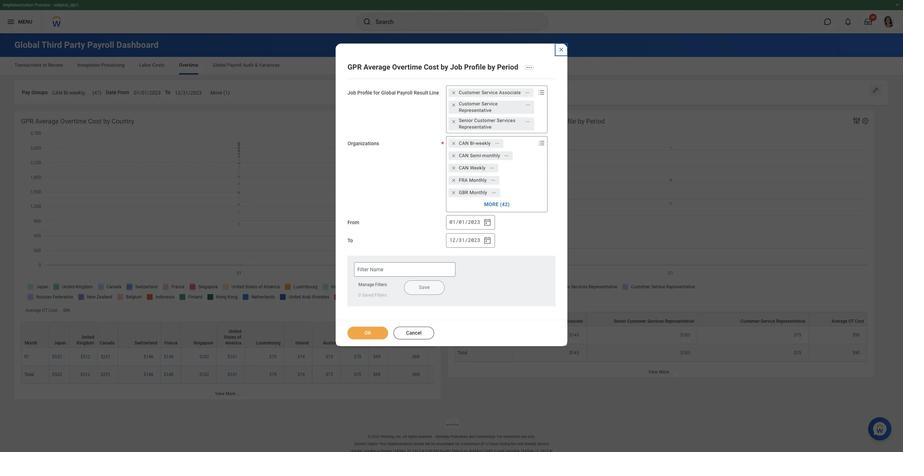 Task type: vqa. For each thing, say whether or not it's contained in the screenshot.
RESERVED.
yes



Task type: describe. For each thing, give the bounding box(es) containing it.
close endorsement request status image
[[559, 47, 565, 53]]

$143 button for 1st $103 button from the bottom
[[570, 350, 581, 356]]

$70 for first $140 button from the top's $70 'button'
[[354, 355, 362, 360]]

period inside dialog
[[497, 63, 519, 71]]

$143 for 2nd $103 button from the bottom of the "gpr average overtime cost by job profile by period" element
[[570, 333, 580, 338]]

©
[[368, 435, 371, 439]]

federation
[[403, 341, 424, 346]]

representative inside customer service representative
[[459, 108, 492, 113]]

united states of america button
[[217, 323, 245, 348]]

austria button
[[313, 323, 341, 348]]

monthly for gbr monthly
[[470, 190, 488, 195]]

job inside global third party payroll dashboard main content
[[546, 117, 557, 125]]

x small image for senior
[[451, 118, 458, 125]]

bi- for weekly
[[470, 141, 476, 146]]

gpr inside dialog
[[348, 63, 362, 71]]

party
[[64, 40, 85, 50]]

1 vertical spatial job
[[348, 90, 356, 96]]

maximum
[[464, 442, 480, 446]]

cancel button
[[394, 327, 435, 340]]

saved
[[362, 293, 374, 298]]

date from element
[[134, 85, 161, 99]]

items selected list box for job profile for global payroll result line
[[447, 87, 537, 132]]

review
[[48, 62, 63, 68]]

$103 for 2nd $103 button from the bottom of the "gpr average overtime cost by job profile by period" element
[[681, 333, 691, 338]]

gpr for japan
[[21, 117, 34, 125]]

for inside "gpr average overtime cost by job profile by period" dialog
[[374, 90, 380, 96]]

manage filters
[[359, 282, 387, 288]]

total for gpr average overtime cost by job profile by period
[[458, 351, 468, 356]]

more inside "gpr average overtime cost by job profile by period" element
[[660, 370, 670, 375]]

$69 button for $70 'button' associated with 1st $140 button from the bottom of the the gpr average overtime cost by country element
[[374, 372, 382, 378]]

... for gpr average overtime cost by job profile by period
[[671, 370, 674, 375]]

cost inside average ot cost popup button
[[856, 319, 865, 324]]

pay
[[22, 90, 30, 95]]

luxembourg button
[[245, 323, 284, 348]]

overtime down can bi-weekly; ... (47)
[[60, 117, 87, 125]]

proprietary
[[451, 435, 469, 439]]

$103 for 1st $103 button from the bottom
[[681, 351, 691, 356]]

$143 button for 2nd $103 button from the bottom of the "gpr average overtime cost by job profile by period" element
[[570, 333, 581, 338]]

gbr monthly element
[[459, 190, 488, 196]]

2023 inside to group
[[468, 237, 481, 244]]

can for can semi-monthly
[[459, 153, 469, 158]]

$148 for the '$148' button for 1st $140 button from the bottom of the the gpr average overtime cost by country element
[[144, 373, 153, 378]]

united for kingdom
[[82, 335, 94, 340]]

$102 for $102 button corresponding to first $140 button from the top
[[200, 355, 209, 360]]

0 saved filters link
[[359, 293, 387, 298]]

can for can weekly
[[459, 165, 469, 171]]

$86
[[63, 308, 70, 313]]

prompts image
[[538, 139, 546, 148]]

friday,
[[382, 450, 393, 453]]

senior inside option
[[459, 118, 473, 123]]

gpr average overtime cost by job profile by period inside dialog
[[348, 63, 519, 71]]

related actions image for monthly
[[505, 153, 510, 158]]

2 october from the left
[[522, 450, 534, 453]]

$532 for first $140 button from the top
[[52, 355, 62, 360]]

$148 for the '$148' button inside row
[[144, 355, 153, 360]]

(los
[[461, 450, 468, 453]]

2023 inside the 'from' group
[[468, 219, 481, 226]]

customer service associate element
[[459, 89, 521, 96]]

associate inside option
[[499, 90, 521, 95]]

will
[[425, 442, 431, 446]]

2023 right "21,"
[[541, 450, 549, 453]]

0 saved filters button
[[354, 291, 390, 300]]

period inside global third party payroll dashboard main content
[[587, 117, 605, 125]]

$79 for $79 button related to $70 'button' associated with 1st $140 button from the bottom of the the gpr average overtime cost by country element $73 button
[[269, 373, 277, 378]]

7)
[[494, 450, 497, 453]]

weekly
[[476, 141, 491, 146]]

12 inside to group
[[450, 237, 456, 244]]

america
[[225, 341, 242, 346]]

gbr monthly
[[459, 190, 488, 195]]

31
[[459, 237, 465, 244]]

x small image for can
[[451, 140, 458, 147]]

implementation preview -   adeptai_dpt1
[[3, 3, 79, 8]]

weekly inside can weekly element
[[470, 165, 486, 171]]

integration processing
[[78, 62, 125, 68]]

view for gpr average overtime cost by country
[[215, 392, 225, 397]]

12 inside © 2023 workday, inc. all rights reserved. - workday proprietary and confidential. for authorized use only. system status: your implementation tenant will be unavailable for a maximum of 12 hours during the next weekly service update; starting on friday, october 20, 2023 at 6:00 pm pacific time (los angeles) (gmt-7) until saturday, october 21, 2023 a
[[485, 442, 489, 446]]

new zealand image for first $140 button from the top's $70 'button''s $68 "button"
[[431, 354, 453, 360]]

fra monthly element
[[459, 177, 487, 184]]

to for "to" element
[[165, 90, 171, 95]]

items selected list box for organizations
[[447, 138, 537, 210]]

service inside © 2023 workday, inc. all rights reserved. - workday proprietary and confidential. for authorized use only. system status: your implementation tenant will be unavailable for a maximum of 12 hours during the next weekly service update; starting on friday, october 20, 2023 at 6:00 pm pacific time (los angeles) (gmt-7) until saturday, october 21, 2023 a
[[538, 442, 549, 446]]

$79 for $73 button related to first $140 button from the top's $70 'button''s $79 button
[[269, 355, 277, 360]]

adeptai_dpt1
[[54, 3, 79, 8]]

customer service associate inside option
[[459, 90, 521, 95]]

$102 for $102 button related to 1st $140 button from the bottom of the the gpr average overtime cost by country element
[[200, 373, 209, 378]]

unavailable
[[437, 442, 455, 446]]

ireland button
[[284, 323, 312, 348]]

$90 inside row
[[853, 333, 861, 338]]

12 / 31 / 2023
[[450, 237, 481, 244]]

(gmt-
[[484, 450, 494, 453]]

$101 for 1st $140 button from the bottom of the the gpr average overtime cost by country element
[[228, 373, 238, 378]]

footer containing © 2023 workday, inc. all rights reserved. - workday proprietary and confidential. for authorized use only. system status: your implementation tenant will be unavailable for a maximum of 12 hours during the next weekly service update; starting on friday, october 20, 2023 at 6:00 pm pacific time (los angeles) (gmt-7) until saturday, october 21, 2023 a
[[0, 418, 904, 453]]

01 element
[[24, 353, 29, 360]]

related actions image for services
[[526, 119, 531, 124]]

row containing united states of america
[[21, 322, 690, 349]]

preview
[[35, 3, 50, 8]]

workday,
[[381, 435, 396, 439]]

01 for 01 / 01 / 2023
[[450, 219, 456, 226]]

$74 button for $73 button related to first $140 button from the top's $70 'button'
[[298, 354, 306, 360]]

more inside the gpr average overtime cost by country element
[[226, 392, 236, 397]]

date
[[106, 90, 116, 95]]

1 $103 button from the top
[[681, 333, 692, 338]]

reserved.
[[418, 435, 433, 439]]

average ot cost button
[[810, 313, 868, 326]]

ot inside the gpr average overtime cost by country element
[[42, 308, 48, 313]]

$102 button for 1st $140 button from the bottom of the the gpr average overtime cost by country element
[[200, 372, 210, 378]]

$251 for first $140 button from the top
[[101, 355, 111, 360]]

russian federation
[[403, 335, 424, 346]]

gbr
[[459, 190, 469, 195]]

can semi-monthly
[[459, 153, 501, 158]]

manage filters link
[[359, 282, 387, 288]]

customer service representative, press delete to clear value. option
[[449, 101, 535, 114]]

$69 for first $140 button from the top's $70 'button'
[[374, 355, 381, 360]]

prompts image
[[538, 88, 546, 97]]

CAN Bi-weekly; ... (47) text field
[[52, 86, 102, 98]]

kingdom
[[77, 341, 94, 346]]

for
[[498, 435, 503, 439]]

... for gpr average overtime cost by country
[[237, 392, 240, 397]]

monthly for fra monthly
[[470, 178, 487, 183]]

$86 button
[[63, 308, 71, 314]]

average inside popup button
[[832, 319, 848, 324]]

singapore
[[194, 341, 213, 346]]

service inside popup button
[[761, 319, 776, 324]]

more (42) button
[[484, 201, 511, 208]]

0 vertical spatial job
[[451, 63, 463, 71]]

canada button
[[98, 323, 118, 348]]

0 horizontal spatial profile
[[358, 90, 373, 96]]

labor
[[139, 62, 151, 68]]

pm
[[434, 450, 439, 453]]

$73 button for first $140 button from the top's $70 'button'
[[326, 354, 334, 360]]

date from
[[106, 90, 129, 95]]

2 $90 from the top
[[853, 351, 861, 356]]

be
[[432, 442, 436, 446]]

1 $74 from the top
[[298, 355, 305, 360]]

$69 for $70 'button' associated with 1st $140 button from the bottom of the the gpr average overtime cost by country element
[[374, 373, 381, 378]]

variances
[[259, 62, 280, 68]]

switzerland
[[135, 341, 157, 346]]

hours
[[490, 442, 499, 446]]

your
[[380, 442, 387, 446]]

related actions image for associate
[[525, 90, 530, 95]]

row containing $143
[[455, 327, 868, 345]]

denmark button
[[341, 323, 369, 348]]

senior customer services representative inside senior customer services representative popup button
[[614, 319, 695, 324]]

12/31/2023 text field
[[175, 86, 202, 98]]

customer service associate button
[[514, 313, 587, 326]]

$312 button for $251 button corresponding to $532 "button" in row
[[81, 354, 91, 360]]

cost inside "gpr average overtime cost by job profile by period" dialog
[[424, 63, 439, 71]]

pay groups
[[22, 90, 48, 95]]

related actions image for monthly
[[491, 178, 496, 183]]

japan button
[[49, 323, 69, 348]]

$251 button for 1st $140 button from the bottom of the the gpr average overtime cost by country element's $532 "button"
[[101, 372, 112, 378]]

2023 left at
[[413, 450, 421, 453]]

2 $103 button from the top
[[681, 350, 692, 356]]

view more ... for gpr average overtime cost by job profile by period
[[649, 370, 674, 375]]

france
[[165, 341, 178, 346]]

france button
[[161, 323, 181, 348]]

canada
[[100, 341, 115, 346]]

line
[[430, 90, 439, 96]]

rights
[[408, 435, 417, 439]]

close environment banner image
[[896, 3, 900, 7]]

21,
[[535, 450, 540, 453]]

from group
[[447, 215, 496, 230]]

$68 for first $140 button from the top's $70 'button''s $68 "button"
[[413, 355, 420, 360]]

customer service associate inside popup button
[[529, 319, 584, 324]]

view more ... link for gpr average overtime cost by job profile by period
[[448, 366, 875, 378]]

gpr average overtime cost by country element
[[15, 111, 690, 400]]

ok button
[[348, 327, 389, 340]]

overtime down the customer service representative, press delete to clear value. option
[[494, 117, 520, 125]]

1 horizontal spatial profile
[[465, 63, 486, 71]]

united states of america
[[224, 329, 242, 346]]

during
[[500, 442, 511, 446]]

x small image for fra
[[451, 177, 458, 184]]

... inside text box
[[87, 90, 91, 96]]

gpr average overtime cost by job profile by period inside global third party payroll dashboard main content
[[455, 117, 605, 125]]

month button for gpr average overtime cost by job profile by period
[[455, 313, 513, 326]]

x small image for can semi-monthly
[[451, 152, 458, 160]]

$90 button for 2nd $103 button from the bottom of the "gpr average overtime cost by job profile by period" element
[[853, 333, 862, 338]]

saturday,
[[506, 450, 521, 453]]

$312 for $251 button corresponding to $532 "button" in row
[[81, 355, 90, 360]]

new zealand image for $68 "button" for $70 'button' associated with 1st $140 button from the bottom of the the gpr average overtime cost by country element
[[431, 372, 453, 378]]

overtime inside dialog
[[392, 63, 422, 71]]

more inside button
[[485, 202, 499, 207]]

tenant
[[414, 442, 425, 446]]

global for global third party payroll dashboard
[[15, 40, 40, 50]]

0 vertical spatial payroll
[[87, 40, 114, 50]]

01 / 01 / 2023
[[450, 219, 481, 226]]

(1)
[[224, 90, 230, 96]]

month button for gpr average overtime cost by country
[[21, 323, 49, 348]]

from inside global third party payroll dashboard main content
[[118, 90, 129, 95]]

can bi-weekly element
[[459, 140, 491, 147]]

associate inside popup button
[[564, 319, 584, 324]]

profile inside "gpr average overtime cost by job profile by period" element
[[558, 117, 577, 125]]

month for gpr average overtime cost by country
[[25, 341, 37, 346]]

$73 button for $70 'button' associated with 1st $140 button from the bottom of the the gpr average overtime cost by country element
[[326, 372, 334, 378]]

$69 button for first $140 button from the top's $70 'button'
[[374, 354, 382, 360]]

More (1) text field
[[211, 86, 230, 98]]

processing
[[101, 62, 125, 68]]

average inside dialog
[[364, 63, 391, 71]]

$75 button for 2nd $103 button from the bottom of the "gpr average overtime cost by job profile by period" element's $90 button
[[795, 333, 803, 338]]

customer service associate, press delete to clear value. option
[[449, 88, 534, 97]]

pay groups element
[[52, 85, 102, 99]]

senior inside popup button
[[614, 319, 627, 324]]

average ot cost inside popup button
[[832, 319, 865, 324]]

update;
[[351, 450, 363, 453]]

inbox large image
[[866, 18, 873, 25]]

job profile for global payroll result line
[[348, 90, 439, 96]]

services inside option
[[497, 118, 516, 123]]

notifications large image
[[845, 18, 852, 25]]

services inside popup button
[[648, 319, 665, 324]]

monthly
[[483, 153, 501, 158]]

senior customer services representative inside senior customer services representative element
[[459, 118, 516, 130]]

all
[[403, 435, 407, 439]]

can bi-weekly, press delete to clear value. option
[[449, 139, 504, 148]]

senior customer services representative button
[[587, 313, 698, 326]]

ireland
[[296, 341, 309, 346]]

use
[[522, 435, 527, 439]]

$102 button for first $140 button from the top
[[200, 354, 210, 360]]

cell inside "gpr average overtime cost by job profile by period" element
[[455, 327, 514, 345]]

view more ... for gpr average overtime cost by country
[[215, 392, 240, 397]]

can for can bi-weekly; ... (47)
[[52, 90, 62, 96]]



Task type: locate. For each thing, give the bounding box(es) containing it.
1 vertical spatial view
[[215, 392, 225, 397]]

gpr average overtime cost by job profile by period up prompts image
[[455, 117, 605, 125]]

2 $70 from the top
[[354, 373, 362, 378]]

1 $90 button from the top
[[853, 333, 862, 338]]

luxembourg
[[256, 341, 281, 346]]

view more ... inside "gpr average overtime cost by job profile by period" element
[[649, 370, 674, 375]]

0 vertical spatial from
[[118, 90, 129, 95]]

1 horizontal spatial total element
[[458, 349, 468, 356]]

0 horizontal spatial payroll
[[87, 40, 114, 50]]

2 $251 from the top
[[101, 373, 111, 378]]

ot
[[42, 308, 48, 313], [849, 319, 855, 324]]

1 $102 button from the top
[[200, 354, 210, 360]]

$148 inside row
[[144, 355, 153, 360]]

Filter Name text field
[[354, 263, 456, 277]]

2 $74 button from the top
[[298, 372, 306, 378]]

status:
[[368, 442, 379, 446]]

x small image
[[451, 118, 458, 125], [451, 140, 458, 147], [451, 177, 458, 184], [451, 189, 458, 197]]

$68
[[413, 355, 420, 360], [413, 373, 420, 378]]

2 $102 from the top
[[200, 373, 209, 378]]

$73 for $70 'button' associated with 1st $140 button from the bottom of the the gpr average overtime cost by country element $73 button
[[326, 373, 333, 378]]

0 vertical spatial 12
[[450, 237, 456, 244]]

1 vertical spatial $69
[[374, 373, 381, 378]]

$312 button inside row
[[81, 354, 91, 360]]

- inside "banner"
[[51, 3, 53, 8]]

can weekly element
[[459, 165, 486, 171]]

$70 button
[[354, 354, 363, 360], [354, 372, 363, 378]]

calendar image
[[484, 236, 492, 245]]

gpr for customer service associate
[[455, 117, 467, 125]]

$251 inside row
[[101, 355, 111, 360]]

x small image left can bi-weekly element
[[451, 140, 458, 147]]

0 vertical spatial senior customer services representative
[[459, 118, 516, 130]]

2 $101 button from the top
[[228, 372, 239, 378]]

to inside "gpr average overtime cost by job profile by period" dialog
[[348, 238, 353, 244]]

$79 button for $73 button related to first $140 button from the top's $70 'button'
[[269, 354, 278, 360]]

x small image for customer service representative
[[451, 101, 458, 109]]

1 $140 button from the top
[[164, 354, 175, 360]]

representative inside the customer service representative popup button
[[777, 319, 806, 324]]

0 vertical spatial total
[[458, 351, 468, 356]]

2 $73 from the top
[[326, 373, 333, 378]]

1 $103 from the top
[[681, 333, 691, 338]]

global third party payroll dashboard main content
[[0, 33, 904, 407]]

2 vertical spatial job
[[546, 117, 557, 125]]

$532 button inside row
[[52, 354, 63, 360]]

gpr average overtime cost by job profile by period dialog
[[336, 44, 568, 347]]

2 $68 from the top
[[413, 373, 420, 378]]

filters right saved
[[375, 293, 387, 298]]

total element for gpr average overtime cost by country
[[24, 371, 34, 378]]

1 vertical spatial $73
[[326, 373, 333, 378]]

2 $312 button from the top
[[81, 372, 91, 378]]

of up america
[[238, 335, 242, 340]]

1 vertical spatial ot
[[849, 319, 855, 324]]

fra
[[459, 178, 468, 183]]

0 horizontal spatial view more ...
[[215, 392, 240, 397]]

1 vertical spatial $101 button
[[228, 372, 239, 378]]

0 vertical spatial $148 button
[[144, 354, 155, 360]]

$251 button for $532 "button" in row
[[101, 354, 112, 360]]

2 items selected list box from the top
[[447, 138, 537, 210]]

global inside tab list
[[213, 62, 226, 68]]

0 vertical spatial $251
[[101, 355, 111, 360]]

0 horizontal spatial to
[[165, 90, 171, 95]]

2 horizontal spatial 01
[[459, 219, 465, 226]]

12
[[450, 237, 456, 244], [485, 442, 489, 446]]

6:00
[[426, 450, 433, 453]]

can for can bi-weekly
[[459, 141, 469, 146]]

tab list inside global third party payroll dashboard main content
[[7, 57, 897, 75]]

1 vertical spatial $75
[[795, 351, 802, 356]]

0 horizontal spatial from
[[118, 90, 129, 95]]

on
[[377, 450, 381, 453]]

x small image inside gbr monthly, press delete to clear value. option
[[451, 189, 458, 197]]

2 $75 button from the top
[[795, 350, 803, 356]]

1 horizontal spatial global
[[213, 62, 226, 68]]

1 $74 button from the top
[[298, 354, 306, 360]]

$143 for 1st $103 button from the bottom
[[570, 351, 580, 356]]

more inside text field
[[211, 90, 222, 96]]

total element for gpr average overtime cost by job profile by period
[[458, 349, 468, 356]]

more (42)
[[485, 202, 510, 207]]

1 vertical spatial customer service associate
[[529, 319, 584, 324]]

1 vertical spatial senior
[[614, 319, 627, 324]]

1 $75 from the top
[[795, 333, 802, 338]]

row containing 01
[[21, 349, 690, 366]]

$140 button
[[164, 354, 175, 360], [164, 372, 175, 378]]

01/01/2023
[[134, 90, 161, 96]]

$79 button for $70 'button' associated with 1st $140 button from the bottom of the the gpr average overtime cost by country element $73 button
[[269, 372, 278, 378]]

0 horizontal spatial view more ... link
[[15, 388, 441, 400]]

1 $69 from the top
[[374, 355, 381, 360]]

0 vertical spatial $90 button
[[853, 333, 862, 338]]

fra monthly, press delete to clear value. option
[[449, 176, 500, 185]]

2 $102 button from the top
[[200, 372, 210, 378]]

bi-
[[64, 90, 69, 96], [470, 141, 476, 146]]

1 $79 button from the top
[[269, 354, 278, 360]]

1 vertical spatial $143 button
[[570, 350, 581, 356]]

customer service representative element
[[459, 101, 522, 114]]

$532 for 1st $140 button from the bottom of the the gpr average overtime cost by country element
[[52, 373, 62, 378]]

$79
[[269, 355, 277, 360], [269, 373, 277, 378]]

2 $79 button from the top
[[269, 372, 278, 378]]

01/01/2023 text field
[[134, 86, 161, 98]]

1 vertical spatial $74
[[298, 373, 305, 378]]

1 horizontal spatial 12
[[485, 442, 489, 446]]

0 vertical spatial global
[[15, 40, 40, 50]]

2 $73 button from the top
[[326, 372, 334, 378]]

0 horizontal spatial for
[[374, 90, 380, 96]]

x small image for customer service associate
[[451, 89, 458, 96]]

12 up (gmt-
[[485, 442, 489, 446]]

1 new zealand image from the top
[[431, 354, 453, 360]]

can semi-monthly element
[[459, 153, 501, 159]]

1 $102 from the top
[[200, 355, 209, 360]]

authorized
[[504, 435, 521, 439]]

$532 button for 1st $140 button from the bottom of the the gpr average overtime cost by country element
[[52, 372, 63, 378]]

0 vertical spatial ot
[[42, 308, 48, 313]]

1 vertical spatial $68
[[413, 373, 420, 378]]

$73 for $73 button related to first $140 button from the top's $70 'button'
[[326, 355, 333, 360]]

x small image inside can bi-weekly, press delete to clear value. option
[[451, 140, 458, 147]]

until
[[498, 450, 505, 453]]

x small image for can weekly
[[451, 165, 458, 172]]

can left "weekly"
[[459, 141, 469, 146]]

new zealand image inside row
[[431, 354, 453, 360]]

1 $143 from the top
[[570, 333, 580, 338]]

united kingdom
[[77, 335, 94, 346]]

1 vertical spatial services
[[648, 319, 665, 324]]

$75 inside row
[[795, 333, 802, 338]]

from
[[118, 90, 129, 95], [348, 220, 360, 226]]

1 horizontal spatial payroll
[[228, 62, 242, 68]]

edit image
[[873, 87, 880, 94]]

customer inside popup button
[[741, 319, 760, 324]]

1 vertical spatial $103 button
[[681, 350, 692, 356]]

a
[[461, 442, 463, 446]]

representative inside senior customer services representative popup button
[[666, 319, 695, 324]]

1 vertical spatial $312 button
[[81, 372, 91, 378]]

next
[[517, 442, 524, 446]]

01 inside row
[[24, 355, 29, 360]]

2023 right ©
[[372, 435, 380, 439]]

bi- up "semi-"
[[470, 141, 476, 146]]

search image
[[363, 17, 372, 26]]

russian federation button
[[389, 323, 427, 348]]

$69
[[374, 355, 381, 360], [374, 373, 381, 378]]

$73 inside row
[[326, 355, 333, 360]]

$532 button for first $140 button from the top
[[52, 354, 63, 360]]

the
[[511, 442, 517, 446]]

2 $69 button from the top
[[374, 372, 382, 378]]

2 horizontal spatial global
[[382, 90, 396, 96]]

united
[[229, 329, 242, 334], [82, 335, 94, 340]]

row containing month
[[455, 312, 868, 327]]

0
[[359, 293, 361, 298]]

$90 button for 1st $103 button from the bottom
[[853, 350, 862, 356]]

implementation down inc.
[[388, 442, 413, 446]]

2023 left calendar icon
[[468, 219, 481, 226]]

austria
[[323, 341, 337, 346]]

1 vertical spatial $79
[[269, 373, 277, 378]]

0 vertical spatial $69 button
[[374, 354, 382, 360]]

0 vertical spatial $70 button
[[354, 354, 363, 360]]

global third party payroll dashboard
[[15, 40, 159, 50]]

month for gpr average overtime cost by job profile by period
[[459, 319, 471, 324]]

$103 inside row
[[681, 333, 691, 338]]

1 vertical spatial $70
[[354, 373, 362, 378]]

total inside "gpr average overtime cost by job profile by period" element
[[458, 351, 468, 356]]

$148 button for 1st $140 button from the bottom of the the gpr average overtime cost by country element
[[144, 372, 155, 378]]

monthly down fra monthly, press delete to clear value. option
[[470, 190, 488, 195]]

to inside global third party payroll dashboard main content
[[165, 90, 171, 95]]

1 horizontal spatial customer service representative
[[741, 319, 806, 324]]

1 vertical spatial month
[[25, 341, 37, 346]]

$79 inside row
[[269, 355, 277, 360]]

2 $532 from the top
[[52, 373, 62, 378]]

1 $532 button from the top
[[52, 354, 63, 360]]

payroll left result
[[397, 90, 413, 96]]

1 $70 from the top
[[354, 355, 362, 360]]

$68 button for $70 'button' associated with 1st $140 button from the bottom of the the gpr average overtime cost by country element
[[413, 372, 421, 378]]

0 horizontal spatial month
[[25, 341, 37, 346]]

items selected list box containing customer service associate
[[447, 87, 537, 132]]

for inside © 2023 workday, inc. all rights reserved. - workday proprietary and confidential. for authorized use only. system status: your implementation tenant will be unavailable for a maximum of 12 hours during the next weekly service update; starting on friday, october 20, 2023 at 6:00 pm pacific time (los angeles) (gmt-7) until saturday, october 21, 2023 a
[[456, 442, 460, 446]]

cell
[[455, 327, 514, 345]]

total inside the gpr average overtime cost by country element
[[24, 373, 34, 378]]

1 x small image from the top
[[451, 118, 458, 125]]

2023
[[468, 219, 481, 226], [468, 237, 481, 244], [372, 435, 380, 439], [413, 450, 421, 453], [541, 450, 549, 453]]

1 october from the left
[[394, 450, 406, 453]]

$532 button
[[52, 354, 63, 360], [52, 372, 63, 378]]

1 horizontal spatial view more ...
[[649, 370, 674, 375]]

1 $68 from the top
[[413, 355, 420, 360]]

x small image inside senior customer services representative, press delete to clear value. option
[[451, 118, 458, 125]]

united inside united states of america
[[229, 329, 242, 334]]

customer service representative inside popup button
[[741, 319, 806, 324]]

$251 button
[[101, 354, 112, 360], [101, 372, 112, 378]]

x small image inside fra monthly, press delete to clear value. option
[[451, 177, 458, 184]]

1 $73 button from the top
[[326, 354, 334, 360]]

customer inside customer service representative
[[459, 101, 481, 107]]

payroll inside "gpr average overtime cost by job profile by period" dialog
[[397, 90, 413, 96]]

$101 button inside row
[[228, 354, 239, 360]]

related actions image inside fra monthly, press delete to clear value. option
[[491, 178, 496, 183]]

$148 button inside row
[[144, 354, 155, 360]]

2 $148 button from the top
[[144, 372, 155, 378]]

2 $312 from the top
[[81, 373, 90, 378]]

view
[[649, 370, 659, 375], [215, 392, 225, 397]]

3 x small image from the top
[[451, 152, 458, 160]]

global inside "gpr average overtime cost by job profile by period" dialog
[[382, 90, 396, 96]]

1 vertical spatial $148 button
[[144, 372, 155, 378]]

1 $143 button from the top
[[570, 333, 581, 338]]

0 vertical spatial $103
[[681, 333, 691, 338]]

total element
[[458, 349, 468, 356], [24, 371, 34, 378]]

related actions image inside can semi-monthly, press delete to clear value. option
[[505, 153, 510, 158]]

related actions image
[[526, 102, 531, 108], [491, 178, 496, 183]]

footer
[[0, 418, 904, 453]]

confidential.
[[476, 435, 497, 439]]

items selected list box containing more (42)
[[447, 138, 537, 210]]

0 horizontal spatial october
[[394, 450, 406, 453]]

tab list containing transactions to review
[[7, 57, 897, 75]]

ok
[[365, 330, 372, 336]]

0 vertical spatial senior
[[459, 118, 473, 123]]

semi-
[[470, 153, 483, 158]]

$102
[[200, 355, 209, 360], [200, 373, 209, 378]]

- right preview
[[51, 3, 53, 8]]

2 new zealand image from the top
[[431, 372, 453, 378]]

weekly down can semi-monthly element
[[470, 165, 486, 171]]

$68 inside row
[[413, 355, 420, 360]]

to group
[[447, 234, 496, 248]]

cancel
[[406, 330, 422, 336]]

1 x small image from the top
[[451, 89, 458, 96]]

calendar image
[[484, 218, 492, 227]]

filters up the 0 saved filters
[[376, 282, 387, 288]]

1 vertical spatial profile
[[358, 90, 373, 96]]

can inside can bi-weekly element
[[459, 141, 469, 146]]

fra monthly
[[459, 178, 487, 183]]

can bi-weekly; ... (47)
[[52, 90, 102, 96]]

profile logan mcneil element
[[879, 14, 900, 30]]

0 vertical spatial $148
[[144, 355, 153, 360]]

of inside © 2023 workday, inc. all rights reserved. - workday proprietary and confidential. for authorized use only. system status: your implementation tenant will be unavailable for a maximum of 12 hours during the next weekly service update; starting on friday, october 20, 2023 at 6:00 pm pacific time (los angeles) (gmt-7) until saturday, october 21, 2023 a
[[481, 442, 484, 446]]

2 x small image from the top
[[451, 101, 458, 109]]

2 $251 button from the top
[[101, 372, 112, 378]]

to element
[[175, 85, 202, 99]]

country
[[112, 117, 134, 125]]

$75 button
[[795, 333, 803, 338], [795, 350, 803, 356]]

spain
[[374, 341, 385, 346]]

month
[[459, 319, 471, 324], [25, 341, 37, 346]]

2 $140 from the top
[[164, 373, 174, 378]]

filters
[[376, 282, 387, 288], [375, 293, 387, 298]]

view more ... link
[[448, 366, 875, 378], [15, 388, 441, 400]]

russian
[[409, 335, 424, 340]]

2 $103 from the top
[[681, 351, 691, 356]]

1 vertical spatial $251
[[101, 373, 111, 378]]

1 horizontal spatial to
[[348, 238, 353, 244]]

0 horizontal spatial services
[[497, 118, 516, 123]]

1 vertical spatial new zealand image
[[431, 372, 453, 378]]

2 $68 button from the top
[[413, 372, 421, 378]]

1 vertical spatial $102 button
[[200, 372, 210, 378]]

can right groups
[[52, 90, 62, 96]]

x small image left fra
[[451, 177, 458, 184]]

total element inside "gpr average overtime cost by job profile by period" element
[[458, 349, 468, 356]]

© 2023 workday, inc. all rights reserved. - workday proprietary and confidential. for authorized use only. system status: your implementation tenant will be unavailable for a maximum of 12 hours during the next weekly service update; starting on friday, october 20, 2023 at 6:00 pm pacific time (los angeles) (gmt-7) until saturday, october 21, 2023 a
[[351, 435, 553, 453]]

workday
[[436, 435, 450, 439]]

united kingdom button
[[70, 323, 98, 348]]

overtime up "to" element
[[179, 62, 198, 68]]

monthly down can weekly, press delete to clear value. option
[[470, 178, 487, 183]]

0 horizontal spatial customer service representative
[[459, 101, 498, 113]]

$101 for first $140 button from the top
[[228, 355, 238, 360]]

united up kingdom
[[82, 335, 94, 340]]

month inside the gpr average overtime cost by country element
[[25, 341, 37, 346]]

$69 inside row
[[374, 355, 381, 360]]

total element inside the gpr average overtime cost by country element
[[24, 371, 34, 378]]

$140 for first $140 button from the top
[[164, 355, 174, 360]]

view for gpr average overtime cost by job profile by period
[[649, 370, 659, 375]]

$312 button for $251 button for 1st $140 button from the bottom of the the gpr average overtime cost by country element's $532 "button"
[[81, 372, 91, 378]]

global
[[15, 40, 40, 50], [213, 62, 226, 68], [382, 90, 396, 96]]

1 $70 button from the top
[[354, 354, 363, 360]]

new zealand image
[[431, 354, 453, 360], [431, 372, 453, 378]]

for
[[374, 90, 380, 96], [456, 442, 460, 446]]

view inside "gpr average overtime cost by job profile by period" element
[[649, 370, 659, 375]]

global up transactions
[[15, 40, 40, 50]]

0 vertical spatial new zealand image
[[431, 354, 453, 360]]

can semi-monthly, press delete to clear value. option
[[449, 152, 513, 160]]

1 vertical spatial implementation
[[388, 442, 413, 446]]

1 $101 from the top
[[228, 355, 238, 360]]

tab list
[[7, 57, 897, 75]]

0 vertical spatial total element
[[458, 349, 468, 356]]

2 $70 button from the top
[[354, 372, 363, 378]]

ot inside popup button
[[849, 319, 855, 324]]

2 horizontal spatial profile
[[558, 117, 577, 125]]

0 vertical spatial for
[[374, 90, 380, 96]]

1 $532 from the top
[[52, 355, 62, 360]]

implementation preview -   adeptai_dpt1 banner
[[0, 0, 904, 33]]

0 vertical spatial view more ... link
[[448, 366, 875, 378]]

$75 for 1st $103 button from the bottom
[[795, 351, 802, 356]]

to
[[43, 62, 47, 68]]

$68 button for first $140 button from the top's $70 'button'
[[413, 354, 421, 360]]

global up more (1) text field
[[213, 62, 226, 68]]

angeles)
[[469, 450, 483, 453]]

filters inside popup button
[[375, 293, 387, 298]]

x small image
[[451, 89, 458, 96], [451, 101, 458, 109], [451, 152, 458, 160], [451, 165, 458, 172]]

2 vertical spatial global
[[382, 90, 396, 96]]

$75
[[795, 333, 802, 338], [795, 351, 802, 356]]

period
[[497, 63, 519, 71], [587, 117, 605, 125]]

4 x small image from the top
[[451, 165, 458, 172]]

2 $532 button from the top
[[52, 372, 63, 378]]

$148
[[144, 355, 153, 360], [144, 373, 153, 378]]

$101 inside row
[[228, 355, 238, 360]]

... inside "gpr average overtime cost by job profile by period" element
[[671, 370, 674, 375]]

can left "semi-"
[[459, 153, 469, 158]]

(47)
[[92, 90, 102, 96]]

bi- inside text box
[[64, 90, 69, 96]]

4 x small image from the top
[[451, 189, 458, 197]]

view inside the gpr average overtime cost by country element
[[215, 392, 225, 397]]

1 vertical spatial -
[[434, 435, 435, 439]]

01 for 01
[[24, 355, 29, 360]]

payroll left audit
[[228, 62, 242, 68]]

$70 inside row
[[354, 355, 362, 360]]

month button
[[455, 313, 513, 326], [21, 323, 49, 348]]

1 horizontal spatial month button
[[455, 313, 513, 326]]

$70 button for first $140 button from the top
[[354, 354, 363, 360]]

0 vertical spatial $312 button
[[81, 354, 91, 360]]

x small image inside the customer service representative, press delete to clear value. option
[[451, 101, 458, 109]]

from inside "gpr average overtime cost by job profile by period" dialog
[[348, 220, 360, 226]]

1 vertical spatial $90 button
[[853, 350, 862, 356]]

gpr average overtime cost by job profile by period element
[[448, 111, 875, 378]]

3 x small image from the top
[[451, 177, 458, 184]]

1 vertical spatial $312
[[81, 373, 90, 378]]

$312 inside row
[[81, 355, 90, 360]]

0 vertical spatial $532
[[52, 355, 62, 360]]

1 horizontal spatial 01
[[450, 219, 456, 226]]

x small image left gbr
[[451, 189, 458, 197]]

1 vertical spatial $103
[[681, 351, 691, 356]]

at
[[422, 450, 425, 453]]

october left "21,"
[[522, 450, 534, 453]]

october left 20,
[[394, 450, 406, 453]]

switzerland button
[[118, 323, 161, 348]]

0 vertical spatial filters
[[376, 282, 387, 288]]

1 $90 from the top
[[853, 333, 861, 338]]

1 $68 button from the top
[[413, 354, 421, 360]]

total
[[458, 351, 468, 356], [24, 373, 34, 378]]

bi- inside option
[[470, 141, 476, 146]]

items selected list box
[[447, 87, 537, 132], [447, 138, 537, 210]]

2 vertical spatial payroll
[[397, 90, 413, 96]]

service inside popup button
[[549, 319, 563, 324]]

view more ... link inside the gpr average overtime cost by country element
[[15, 388, 441, 400]]

$532 inside row
[[52, 355, 62, 360]]

$70 for $70 'button' associated with 1st $140 button from the bottom of the the gpr average overtime cost by country element
[[354, 373, 362, 378]]

1 $79 from the top
[[269, 355, 277, 360]]

$75 for 2nd $103 button from the bottom of the "gpr average overtime cost by job profile by period" element
[[795, 333, 802, 338]]

cost
[[424, 63, 439, 71], [88, 117, 102, 125], [522, 117, 536, 125], [49, 308, 58, 313], [856, 319, 865, 324]]

implementation left preview
[[3, 3, 34, 8]]

2 $143 from the top
[[570, 351, 580, 356]]

of down confidential.
[[481, 442, 484, 446]]

0 vertical spatial -
[[51, 3, 53, 8]]

$75 button for $90 button for 1st $103 button from the bottom
[[795, 350, 803, 356]]

senior customer services representative element
[[459, 117, 522, 130]]

related actions image
[[525, 90, 530, 95], [526, 119, 531, 124], [495, 141, 500, 146], [505, 153, 510, 158], [490, 166, 495, 171], [492, 190, 497, 195]]

$101 button for $102 button corresponding to first $140 button from the top
[[228, 354, 239, 360]]

can
[[52, 90, 62, 96], [459, 141, 469, 146], [459, 153, 469, 158], [459, 165, 469, 171]]

$148 button for first $140 button from the top
[[144, 354, 155, 360]]

0 vertical spatial month
[[459, 319, 471, 324]]

2 $143 button from the top
[[570, 350, 581, 356]]

2 $79 from the top
[[269, 373, 277, 378]]

1 vertical spatial view more ...
[[215, 392, 240, 397]]

- up the be
[[434, 435, 435, 439]]

bi- for weekly;
[[64, 90, 69, 96]]

gbr monthly, press delete to clear value. option
[[449, 189, 500, 197]]

1 items selected list box from the top
[[447, 87, 537, 132]]

united inside united kingdom
[[82, 335, 94, 340]]

1 $251 from the top
[[101, 355, 111, 360]]

1 $148 button from the top
[[144, 354, 155, 360]]

1 $312 button from the top
[[81, 354, 91, 360]]

0 vertical spatial $143
[[570, 333, 580, 338]]

2 $148 from the top
[[144, 373, 153, 378]]

related actions image for weekly
[[495, 141, 500, 146]]

2 $75 from the top
[[795, 351, 802, 356]]

representative inside senior customer services representative element
[[459, 124, 492, 130]]

singapore button
[[181, 323, 217, 348]]

united for states
[[229, 329, 242, 334]]

... inside the gpr average overtime cost by country element
[[237, 392, 240, 397]]

$74 button for $70 'button' associated with 1st $140 button from the bottom of the the gpr average overtime cost by country element $73 button
[[298, 372, 306, 378]]

0 saved filters
[[359, 293, 387, 298]]

0 vertical spatial implementation
[[3, 3, 34, 8]]

2 $90 button from the top
[[853, 350, 862, 356]]

time
[[452, 450, 460, 453]]

$68 for $68 "button" for $70 'button' associated with 1st $140 button from the bottom of the the gpr average overtime cost by country element
[[413, 373, 420, 378]]

2023 right 31
[[468, 237, 481, 244]]

of
[[238, 335, 242, 340], [481, 442, 484, 446]]

result
[[414, 90, 429, 96]]

- inside © 2023 workday, inc. all rights reserved. - workday proprietary and confidential. for authorized use only. system status: your implementation tenant will be unavailable for a maximum of 12 hours during the next weekly service update; starting on friday, october 20, 2023 at 6:00 pm pacific time (los angeles) (gmt-7) until saturday, october 21, 2023 a
[[434, 435, 435, 439]]

month inside "gpr average overtime cost by job profile by period" element
[[459, 319, 471, 324]]

related actions image for service
[[526, 102, 531, 108]]

2 $74 from the top
[[298, 373, 305, 378]]

1 vertical spatial $148
[[144, 373, 153, 378]]

weekly down "only."
[[525, 442, 537, 446]]

2 $69 from the top
[[374, 373, 381, 378]]

1 horizontal spatial from
[[348, 220, 360, 226]]

0 vertical spatial to
[[165, 90, 171, 95]]

$140 for 1st $140 button from the bottom of the the gpr average overtime cost by country element
[[164, 373, 174, 378]]

global left result
[[382, 90, 396, 96]]

manage
[[359, 282, 374, 288]]

$79 button
[[269, 354, 278, 360], [269, 372, 278, 378]]

1 $148 from the top
[[144, 355, 153, 360]]

senior customer services representative, press delete to clear value. option
[[449, 117, 535, 130]]

customer
[[459, 90, 481, 95], [459, 101, 481, 107], [475, 118, 496, 123], [529, 319, 548, 324], [628, 319, 647, 324], [741, 319, 760, 324]]

payroll up integration processing
[[87, 40, 114, 50]]

2 $101 from the top
[[228, 373, 238, 378]]

$101 button for $102 button related to 1st $140 button from the bottom of the the gpr average overtime cost by country element
[[228, 372, 239, 378]]

2 x small image from the top
[[451, 140, 458, 147]]

1 $69 button from the top
[[374, 354, 382, 360]]

overtime up job profile for global payroll result line
[[392, 63, 422, 71]]

to for to group
[[348, 238, 353, 244]]

1 $75 button from the top
[[795, 333, 803, 338]]

1 $312 from the top
[[81, 355, 90, 360]]

of inside united states of america
[[238, 335, 242, 340]]

0 vertical spatial customer service associate
[[459, 90, 521, 95]]

0 horizontal spatial weekly
[[470, 165, 486, 171]]

customer service representative inside option
[[459, 101, 498, 113]]

implementation inside "banner"
[[3, 3, 34, 8]]

united up states
[[229, 329, 242, 334]]

total for gpr average overtime cost by country
[[24, 373, 34, 378]]

row
[[455, 312, 868, 327], [21, 322, 690, 349], [455, 327, 868, 345], [455, 345, 868, 362], [21, 349, 690, 366], [21, 366, 690, 384]]

can weekly, press delete to clear value. option
[[449, 164, 499, 173]]

1 vertical spatial $532 button
[[52, 372, 63, 378]]

$90
[[853, 333, 861, 338], [853, 351, 861, 356]]

2 $140 button from the top
[[164, 372, 175, 378]]

2 horizontal spatial payroll
[[397, 90, 413, 96]]

1 vertical spatial $69 button
[[374, 372, 382, 378]]

bi- right groups
[[64, 90, 69, 96]]

0 vertical spatial $73 button
[[326, 354, 334, 360]]

$70 button for 1st $140 button from the bottom of the the gpr average overtime cost by country element
[[354, 372, 363, 378]]

1 $140 from the top
[[164, 355, 174, 360]]

0 vertical spatial $312
[[81, 355, 90, 360]]

$73
[[326, 355, 333, 360], [326, 373, 333, 378]]

1 $251 button from the top
[[101, 354, 112, 360]]

gpr average overtime cost by job profile by period up line
[[348, 63, 519, 71]]

1 $101 button from the top
[[228, 354, 239, 360]]

can inside can weekly element
[[459, 165, 469, 171]]

0 vertical spatial $79
[[269, 355, 277, 360]]

0 vertical spatial $75 button
[[795, 333, 803, 338]]

senior customer services representative
[[459, 118, 516, 130], [614, 319, 695, 324]]

global for global payroll audit & variances
[[213, 62, 226, 68]]

0 vertical spatial $101 button
[[228, 354, 239, 360]]

1 vertical spatial ...
[[671, 370, 674, 375]]

$312 for $251 button for 1st $140 button from the bottom of the the gpr average overtime cost by country element's $532 "button"
[[81, 373, 90, 378]]

1 vertical spatial bi-
[[470, 141, 476, 146]]

view more ... link for gpr average overtime cost by country
[[15, 388, 441, 400]]

1 horizontal spatial gpr
[[348, 63, 362, 71]]

weekly inside © 2023 workday, inc. all rights reserved. - workday proprietary and confidential. for authorized use only. system status: your implementation tenant will be unavailable for a maximum of 12 hours during the next weekly service update; starting on friday, october 20, 2023 at 6:00 pm pacific time (los angeles) (gmt-7) until saturday, october 21, 2023 a
[[525, 442, 537, 446]]

can weekly
[[459, 165, 486, 171]]

x small image for gbr
[[451, 189, 458, 197]]

$251 for 1st $140 button from the bottom of the the gpr average overtime cost by country element
[[101, 373, 111, 378]]

0 vertical spatial $251 button
[[101, 354, 112, 360]]

average ot cost inside the gpr average overtime cost by country element
[[25, 308, 58, 313]]

0 vertical spatial $69
[[374, 355, 381, 360]]

0 horizontal spatial -
[[51, 3, 53, 8]]

x small image up can bi-weekly, press delete to clear value. option
[[451, 118, 458, 125]]

can up fra
[[459, 165, 469, 171]]

1 horizontal spatial implementation
[[388, 442, 413, 446]]

1 $73 from the top
[[326, 355, 333, 360]]

implementation inside © 2023 workday, inc. all rights reserved. - workday proprietary and confidential. for authorized use only. system status: your implementation tenant will be unavailable for a maximum of 12 hours during the next weekly service update; starting on friday, october 20, 2023 at 6:00 pm pacific time (los angeles) (gmt-7) until saturday, october 21, 2023 a
[[388, 442, 413, 446]]

can inside can bi-weekly; ... (47) text box
[[52, 90, 62, 96]]

0 horizontal spatial job
[[348, 90, 356, 96]]

12 left 31
[[450, 237, 456, 244]]

1 vertical spatial payroll
[[228, 62, 242, 68]]

customer service representative button
[[699, 313, 809, 326]]

related actions image inside can weekly, press delete to clear value. option
[[490, 166, 495, 171]]



